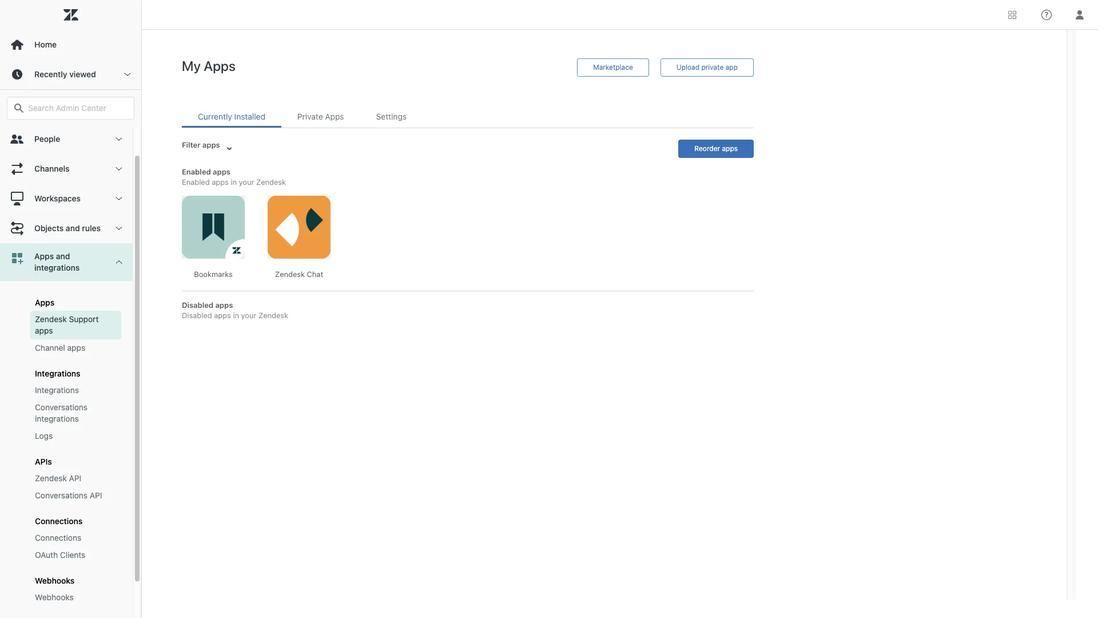 Task type: locate. For each thing, give the bounding box(es) containing it.
0 vertical spatial integrations element
[[35, 369, 80, 378]]

conversations api
[[35, 490, 102, 500]]

integrations up integrations link
[[35, 369, 80, 378]]

conversations for api
[[35, 490, 88, 500]]

zendesk for zendesk api
[[35, 473, 67, 483]]

connections element up connections link
[[35, 516, 83, 526]]

objects and rules
[[34, 223, 101, 233]]

integrations element up integrations link
[[35, 369, 80, 378]]

conversations for integrations
[[35, 402, 88, 412]]

apps up channel
[[35, 326, 53, 335]]

0 vertical spatial apps
[[35, 326, 53, 335]]

1 vertical spatial and
[[56, 251, 70, 261]]

conversations down integrations link
[[35, 402, 88, 412]]

api for conversations api
[[90, 490, 102, 500]]

1 vertical spatial integrations
[[35, 414, 79, 423]]

connections element
[[35, 516, 83, 526], [35, 532, 81, 544]]

zendesk down apps element
[[35, 314, 67, 324]]

0 vertical spatial conversations
[[35, 402, 88, 412]]

1 vertical spatial apps
[[35, 298, 54, 307]]

2 webhooks element from the top
[[35, 592, 74, 603]]

oauth clients link
[[30, 546, 121, 564]]

2 connections from the top
[[35, 533, 81, 542]]

1 vertical spatial webhooks element
[[35, 592, 74, 603]]

webhooks
[[35, 576, 75, 585], [35, 592, 74, 602]]

webhooks element
[[35, 576, 75, 585], [35, 592, 74, 603]]

api down 'zendesk api' link
[[90, 490, 102, 500]]

objects and rules button
[[0, 213, 133, 243]]

integrations link
[[30, 382, 121, 399]]

None search field
[[1, 97, 140, 120]]

api inside 'conversations api' element
[[90, 490, 102, 500]]

1 vertical spatial apps
[[67, 343, 85, 352]]

and down objects and rules 'dropdown button'
[[56, 251, 70, 261]]

0 vertical spatial connections
[[35, 516, 83, 526]]

user menu image
[[1073, 7, 1088, 22]]

1 conversations from the top
[[35, 402, 88, 412]]

1 integrations element from the top
[[35, 369, 80, 378]]

0 vertical spatial connections element
[[35, 516, 83, 526]]

1 vertical spatial integrations
[[35, 385, 79, 395]]

integrations element up conversations integrations
[[35, 385, 79, 396]]

1 vertical spatial webhooks
[[35, 592, 74, 602]]

api up conversations api link
[[69, 473, 81, 483]]

0 vertical spatial integrations
[[35, 369, 80, 378]]

0 vertical spatial apps
[[34, 251, 54, 261]]

1 vertical spatial connections element
[[35, 532, 81, 544]]

2 webhooks from the top
[[35, 592, 74, 602]]

0 horizontal spatial apps
[[35, 326, 53, 335]]

tree
[[0, 124, 141, 618]]

home button
[[0, 30, 141, 60]]

connections inside connections link
[[35, 533, 81, 542]]

tree item containing apps and integrations
[[0, 243, 133, 618]]

api
[[69, 473, 81, 483], [90, 490, 102, 500]]

zendesk down apis element
[[35, 473, 67, 483]]

and
[[66, 223, 80, 233], [56, 251, 70, 261]]

1 vertical spatial connections
[[35, 533, 81, 542]]

api inside the zendesk api element
[[69, 473, 81, 483]]

connections up connections link
[[35, 516, 83, 526]]

1 vertical spatial zendesk
[[35, 473, 67, 483]]

zendesk api element
[[35, 473, 81, 484]]

conversations down the zendesk api element
[[35, 490, 88, 500]]

conversations integrations link
[[30, 399, 121, 427]]

0 vertical spatial and
[[66, 223, 80, 233]]

recently
[[34, 69, 67, 79]]

objects
[[34, 223, 64, 233]]

integrations
[[35, 369, 80, 378], [35, 385, 79, 395]]

integrations element
[[35, 369, 80, 378], [35, 385, 79, 396]]

apps inside "group"
[[35, 298, 54, 307]]

integrations inside "dropdown button"
[[34, 263, 80, 272]]

conversations
[[35, 402, 88, 412], [35, 490, 88, 500]]

home
[[34, 39, 57, 49]]

conversations api link
[[30, 487, 121, 504]]

zendesk api
[[35, 473, 81, 483]]

2 zendesk from the top
[[35, 473, 67, 483]]

apis element
[[35, 457, 52, 466]]

1 vertical spatial conversations
[[35, 490, 88, 500]]

0 horizontal spatial api
[[69, 473, 81, 483]]

1 horizontal spatial apps
[[67, 343, 85, 352]]

channels
[[34, 164, 70, 173]]

zendesk for zendesk support apps
[[35, 314, 67, 324]]

logs element
[[35, 430, 53, 442]]

tree item
[[0, 243, 133, 618]]

1 connections element from the top
[[35, 516, 83, 526]]

apps down objects
[[34, 251, 54, 261]]

0 vertical spatial api
[[69, 473, 81, 483]]

integrations
[[34, 263, 80, 272], [35, 414, 79, 423]]

zendesk products image
[[1009, 11, 1017, 19]]

zendesk support apps link
[[30, 311, 121, 339]]

viewed
[[69, 69, 96, 79]]

and for objects
[[66, 223, 80, 233]]

0 vertical spatial webhooks
[[35, 576, 75, 585]]

primary element
[[0, 0, 142, 618]]

apps down zendesk support apps element on the left bottom
[[67, 343, 85, 352]]

conversations api element
[[35, 490, 102, 501]]

apps up zendesk support apps
[[35, 298, 54, 307]]

connections link
[[30, 529, 121, 546]]

apps
[[35, 326, 53, 335], [67, 343, 85, 352]]

webhooks link
[[30, 589, 121, 606]]

1 horizontal spatial api
[[90, 490, 102, 500]]

and inside apps and integrations
[[56, 251, 70, 261]]

zendesk inside zendesk support apps
[[35, 314, 67, 324]]

1 connections from the top
[[35, 516, 83, 526]]

connections up oauth clients
[[35, 533, 81, 542]]

Search Admin Center field
[[28, 103, 127, 113]]

integrations up apps element
[[34, 263, 80, 272]]

1 vertical spatial api
[[90, 490, 102, 500]]

2 conversations from the top
[[35, 490, 88, 500]]

rules
[[82, 223, 101, 233]]

connections
[[35, 516, 83, 526], [35, 533, 81, 542]]

and inside 'dropdown button'
[[66, 223, 80, 233]]

apps
[[34, 251, 54, 261], [35, 298, 54, 307]]

apps inside apps and integrations
[[34, 251, 54, 261]]

1 zendesk from the top
[[35, 314, 67, 324]]

none search field inside primary element
[[1, 97, 140, 120]]

tree containing people
[[0, 124, 141, 618]]

oauth clients
[[35, 550, 85, 560]]

connections element up oauth clients
[[35, 532, 81, 544]]

1 webhooks element from the top
[[35, 576, 75, 585]]

apis
[[35, 457, 52, 466]]

0 vertical spatial zendesk
[[35, 314, 67, 324]]

1 vertical spatial integrations element
[[35, 385, 79, 396]]

0 vertical spatial webhooks element
[[35, 576, 75, 585]]

and left rules on the left of page
[[66, 223, 80, 233]]

integrations up logs
[[35, 414, 79, 423]]

integrations up conversations integrations
[[35, 385, 79, 395]]

0 vertical spatial integrations
[[34, 263, 80, 272]]

channel apps link
[[30, 339, 121, 356]]

tree inside primary element
[[0, 124, 141, 618]]

zendesk
[[35, 314, 67, 324], [35, 473, 67, 483]]



Task type: vqa. For each thing, say whether or not it's contained in the screenshot.
6th the 25 from the bottom of the page
no



Task type: describe. For each thing, give the bounding box(es) containing it.
2 integrations element from the top
[[35, 385, 79, 396]]

zendesk api link
[[30, 470, 121, 487]]

zendesk support apps element
[[35, 314, 117, 336]]

channel apps
[[35, 343, 85, 352]]

2 integrations from the top
[[35, 385, 79, 395]]

conversations integrations element
[[35, 402, 117, 425]]

apps and integrations group
[[0, 281, 133, 618]]

integrations inside conversations integrations
[[35, 414, 79, 423]]

clients
[[60, 550, 85, 560]]

recently viewed button
[[0, 60, 141, 89]]

channels button
[[0, 154, 133, 184]]

tree item inside primary element
[[0, 243, 133, 618]]

apps for apps and integrations
[[34, 251, 54, 261]]

oauth clients element
[[35, 549, 85, 561]]

help image
[[1042, 9, 1052, 20]]

zendesk support apps
[[35, 314, 99, 335]]

channel apps element
[[35, 342, 85, 354]]

workspaces
[[34, 193, 81, 203]]

api for zendesk api
[[69, 473, 81, 483]]

people
[[34, 134, 60, 144]]

1 integrations from the top
[[35, 369, 80, 378]]

and for apps
[[56, 251, 70, 261]]

logs
[[35, 431, 53, 441]]

logs link
[[30, 427, 121, 445]]

oauth
[[35, 550, 58, 560]]

apps inside zendesk support apps
[[35, 326, 53, 335]]

apps for apps element
[[35, 298, 54, 307]]

apps and integrations
[[34, 251, 80, 272]]

2 connections element from the top
[[35, 532, 81, 544]]

support
[[69, 314, 99, 324]]

recently viewed
[[34, 69, 96, 79]]

apps element
[[35, 298, 54, 307]]

conversations integrations
[[35, 402, 88, 423]]

channel
[[35, 343, 65, 352]]

1 webhooks from the top
[[35, 576, 75, 585]]

apps and integrations button
[[0, 243, 133, 281]]

people button
[[0, 124, 133, 154]]

workspaces button
[[0, 184, 133, 213]]



